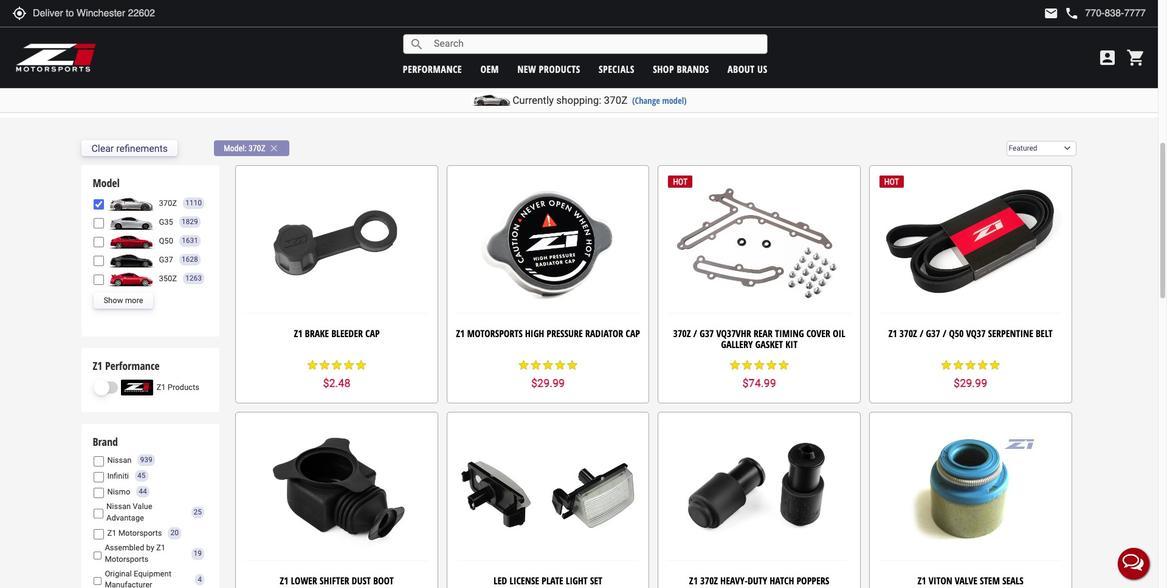 Task type: describe. For each thing, give the bounding box(es) containing it.
1263
[[186, 274, 202, 283]]

show
[[104, 296, 123, 305]]

radiator
[[586, 327, 624, 341]]

nissan for nissan value advantage
[[106, 503, 131, 512]]

stem
[[980, 574, 1000, 588]]

advantage
[[106, 514, 144, 523]]

mail link
[[1044, 6, 1059, 21]]

new
[[518, 62, 536, 76]]

19
[[194, 550, 202, 559]]

370z inside model: 370z close
[[249, 144, 266, 153]]

gasket
[[756, 338, 783, 351]]

model:
[[224, 144, 247, 153]]

refinements
[[116, 143, 168, 154]]

z1 370z heavy-duty hatch poppers
[[690, 574, 830, 588]]

new products
[[518, 62, 581, 76]]

(change model) link
[[632, 95, 687, 106]]

$29.99 for pressure
[[531, 377, 565, 390]]

19 star from the left
[[977, 360, 989, 372]]

nissan 370z z34 2009 2010 2011 2012 2013 2014 2015 2016 2017 2018 2019 3.7l vq37vhr vhr nismo z1 motorsports image
[[107, 196, 156, 212]]

1 vertical spatial q50
[[949, 327, 964, 341]]

5 star from the left
[[355, 360, 367, 372]]

phone
[[1065, 6, 1080, 21]]

model)
[[663, 95, 687, 106]]

infiniti q50 sedan hybrid v37 2014 2015 2016 2017 2018 2019 2020 vq37vhr 2.0t 3.0t 3.7l red sport redsport vr30ddtt z1 motorsports image
[[107, 233, 156, 249]]

18 star from the left
[[965, 360, 977, 372]]

specials link
[[599, 62, 635, 76]]

account_box link
[[1095, 48, 1121, 68]]

2 star from the left
[[319, 360, 331, 372]]

shop brands link
[[653, 62, 710, 76]]

infiniti g37 coupe sedan convertible v36 cv36 hv36 skyline 2008 2009 2010 2011 2012 2013 3.7l vq37vhr z1 motorsports image
[[107, 252, 156, 268]]

370z / g37 vq37vhr rear timing cover oil gallery gasket kit
[[674, 327, 846, 351]]

z1 brake bleeder cap
[[294, 327, 380, 341]]

12 star from the left
[[741, 360, 754, 372]]

rear
[[754, 327, 773, 341]]

$29.99 for g37
[[954, 377, 988, 390]]

specials
[[599, 62, 635, 76]]

about
[[728, 62, 755, 76]]

$2.48
[[323, 377, 351, 390]]

equipment
[[134, 570, 171, 579]]

by
[[146, 544, 154, 553]]

my_location
[[12, 6, 27, 21]]

z1 inside 'assembled by z1 motorsports'
[[156, 544, 165, 553]]

0 horizontal spatial q50
[[159, 236, 173, 245]]

currently shopping: 370z (change model)
[[513, 94, 687, 106]]

z1 for z1 performance
[[93, 359, 102, 374]]

led license plate light set
[[494, 574, 603, 588]]

3 star from the left
[[331, 360, 343, 372]]

bleeder
[[332, 327, 363, 341]]

brand
[[93, 435, 118, 449]]

1110
[[186, 199, 202, 208]]

cover
[[807, 327, 831, 341]]

star star star star star $74.99
[[729, 360, 790, 390]]

value
[[133, 503, 152, 512]]

clear refinements button
[[82, 141, 178, 157]]

17 star from the left
[[953, 360, 965, 372]]

1631
[[182, 237, 198, 245]]

performance link
[[403, 62, 462, 76]]

plate
[[542, 574, 564, 588]]

us
[[758, 62, 768, 76]]

45
[[137, 472, 146, 481]]

44
[[139, 488, 147, 496]]

boot
[[373, 574, 394, 588]]

account_box
[[1098, 48, 1118, 68]]

serpentine
[[989, 327, 1034, 341]]

25
[[194, 509, 202, 517]]

1 cap from the left
[[365, 327, 380, 341]]

4
[[198, 576, 202, 584]]

z1 for z1 products
[[157, 383, 166, 392]]

poppers
[[797, 574, 830, 588]]

model
[[93, 176, 120, 190]]

about us link
[[728, 62, 768, 76]]

seals
[[1003, 574, 1024, 588]]

shopping:
[[557, 94, 602, 106]]

led
[[494, 574, 507, 588]]

license
[[510, 574, 539, 588]]

original
[[105, 570, 132, 579]]

14 star from the left
[[766, 360, 778, 372]]

vq37vhr
[[717, 327, 751, 341]]

z1 for z1 brake bleeder cap
[[294, 327, 303, 341]]

oem link
[[481, 62, 499, 76]]

original equipment manufacturer
[[105, 570, 171, 589]]

about us
[[728, 62, 768, 76]]

20 star from the left
[[989, 360, 1001, 372]]

z1 for z1 370z / g37 / q50 vq37 serpentine belt
[[889, 327, 898, 341]]

1628
[[182, 256, 198, 264]]

shopping_cart
[[1127, 48, 1146, 68]]



Task type: locate. For each thing, give the bounding box(es) containing it.
z1 products
[[157, 383, 199, 392]]

q50 left vq37
[[949, 327, 964, 341]]

show more button
[[94, 293, 153, 309]]

timing
[[775, 327, 804, 341]]

z1 for z1 lower shifter dust boot
[[280, 574, 289, 588]]

z1 370z / g37 / q50 vq37 serpentine belt
[[889, 327, 1053, 341]]

None checkbox
[[94, 200, 104, 210], [94, 237, 104, 248], [94, 256, 104, 267], [94, 275, 104, 285], [94, 489, 104, 499], [94, 509, 103, 520], [94, 530, 104, 540], [94, 576, 102, 587], [94, 200, 104, 210], [94, 237, 104, 248], [94, 256, 104, 267], [94, 275, 104, 285], [94, 489, 104, 499], [94, 509, 103, 520], [94, 530, 104, 540], [94, 576, 102, 587]]

products
[[168, 383, 199, 392]]

Search search field
[[424, 35, 767, 53]]

cap right radiator
[[626, 327, 640, 341]]

$29.99 down z1 370z / g37 / q50 vq37 serpentine belt
[[954, 377, 988, 390]]

z1 viton valve stem seals
[[918, 574, 1024, 588]]

1 horizontal spatial q50
[[949, 327, 964, 341]]

2 cap from the left
[[626, 327, 640, 341]]

g35
[[159, 217, 173, 227]]

star star star star star $29.99 down z1 motorsports high pressure radiator cap
[[518, 360, 579, 390]]

nissan for nissan
[[107, 456, 132, 465]]

show more
[[104, 296, 143, 305]]

shop
[[653, 62, 674, 76]]

11 star from the left
[[729, 360, 741, 372]]

z1 lower shifter dust boot
[[280, 574, 394, 588]]

z1 motorsports
[[107, 529, 162, 538]]

3 / from the left
[[943, 327, 947, 341]]

16 star from the left
[[941, 360, 953, 372]]

model: 370z close
[[224, 143, 280, 154]]

2 horizontal spatial /
[[943, 327, 947, 341]]

0 horizontal spatial g37
[[159, 255, 173, 264]]

viton
[[929, 574, 953, 588]]

1 horizontal spatial cap
[[626, 327, 640, 341]]

assembled
[[105, 544, 144, 553]]

z1 for z1 viton valve stem seals
[[918, 574, 927, 588]]

currently
[[513, 94, 554, 106]]

1 star star star star star $29.99 from the left
[[518, 360, 579, 390]]

nissan value advantage
[[106, 503, 152, 523]]

infiniti g35 coupe sedan v35 v36 skyline 2003 2004 2005 2006 2007 2008 3.5l vq35de revup rev up vq35hr z1 motorsports image
[[107, 215, 156, 230]]

motorsports up 'by'
[[118, 529, 162, 538]]

1 vertical spatial motorsports
[[118, 529, 162, 538]]

star star star star star $2.48
[[306, 360, 367, 390]]

star star star star star $29.99
[[518, 360, 579, 390], [941, 360, 1001, 390]]

1 $29.99 from the left
[[531, 377, 565, 390]]

nissan inside nissan value advantage
[[106, 503, 131, 512]]

more
[[125, 296, 143, 305]]

valve
[[955, 574, 978, 588]]

vq37
[[967, 327, 986, 341]]

2 vertical spatial motorsports
[[105, 555, 148, 564]]

shifter
[[320, 574, 349, 588]]

z1 for z1 motorsports high pressure radiator cap
[[456, 327, 465, 341]]

8 star from the left
[[542, 360, 554, 372]]

motorsports inside 'assembled by z1 motorsports'
[[105, 555, 148, 564]]

15 star from the left
[[778, 360, 790, 372]]

6 star from the left
[[518, 360, 530, 372]]

clear refinements
[[91, 143, 168, 154]]

motorsports left high
[[467, 327, 523, 341]]

0 vertical spatial q50
[[159, 236, 173, 245]]

oem
[[481, 62, 499, 76]]

g37
[[159, 255, 173, 264], [700, 327, 714, 341], [926, 327, 941, 341]]

assembled by z1 motorsports
[[105, 544, 165, 564]]

pressure
[[547, 327, 583, 341]]

$29.99
[[531, 377, 565, 390], [954, 377, 988, 390]]

gallery
[[721, 338, 753, 351]]

1 horizontal spatial $29.99
[[954, 377, 988, 390]]

1 horizontal spatial /
[[920, 327, 924, 341]]

star
[[306, 360, 319, 372], [319, 360, 331, 372], [331, 360, 343, 372], [343, 360, 355, 372], [355, 360, 367, 372], [518, 360, 530, 372], [530, 360, 542, 372], [542, 360, 554, 372], [554, 360, 567, 372], [567, 360, 579, 372], [729, 360, 741, 372], [741, 360, 754, 372], [754, 360, 766, 372], [766, 360, 778, 372], [778, 360, 790, 372], [941, 360, 953, 372], [953, 360, 965, 372], [965, 360, 977, 372], [977, 360, 989, 372], [989, 360, 1001, 372]]

star star star star star $29.99 for pressure
[[518, 360, 579, 390]]

None checkbox
[[94, 219, 104, 229], [94, 457, 104, 467], [94, 473, 104, 483], [94, 551, 102, 561], [94, 219, 104, 229], [94, 457, 104, 467], [94, 473, 104, 483], [94, 551, 102, 561]]

$29.99 down z1 motorsports high pressure radiator cap
[[531, 377, 565, 390]]

search
[[410, 37, 424, 51]]

$74.99
[[743, 377, 776, 390]]

g37 left vq37vhr
[[700, 327, 714, 341]]

1 horizontal spatial star star star star star $29.99
[[941, 360, 1001, 390]]

0 vertical spatial motorsports
[[467, 327, 523, 341]]

7 star from the left
[[530, 360, 542, 372]]

dust
[[352, 574, 371, 588]]

370z
[[604, 94, 628, 106], [249, 144, 266, 153], [159, 199, 177, 208], [674, 327, 691, 341], [900, 327, 918, 341], [701, 574, 718, 588]]

close
[[269, 143, 280, 154]]

brake
[[305, 327, 329, 341]]

1 horizontal spatial g37
[[700, 327, 714, 341]]

0 horizontal spatial $29.99
[[531, 377, 565, 390]]

0 horizontal spatial cap
[[365, 327, 380, 341]]

0 horizontal spatial /
[[694, 327, 698, 341]]

shopping_cart link
[[1124, 48, 1146, 68]]

2 $29.99 from the left
[[954, 377, 988, 390]]

star star star star star $29.99 for g37
[[941, 360, 1001, 390]]

hatch
[[770, 574, 794, 588]]

2 star star star star star $29.99 from the left
[[941, 360, 1001, 390]]

0 horizontal spatial star star star star star $29.99
[[518, 360, 579, 390]]

nissan up advantage
[[106, 503, 131, 512]]

z1 for z1 motorsports
[[107, 529, 116, 538]]

10 star from the left
[[567, 360, 579, 372]]

370z inside 370z / g37 vq37vhr rear timing cover oil gallery gasket kit
[[674, 327, 691, 341]]

(change
[[632, 95, 660, 106]]

4 star from the left
[[343, 360, 355, 372]]

cap
[[365, 327, 380, 341], [626, 327, 640, 341]]

new products link
[[518, 62, 581, 76]]

q50
[[159, 236, 173, 245], [949, 327, 964, 341]]

1 star from the left
[[306, 360, 319, 372]]

cap right bleeder
[[365, 327, 380, 341]]

nissan
[[107, 456, 132, 465], [106, 503, 131, 512]]

350z
[[159, 274, 177, 283]]

g37 left vq37
[[926, 327, 941, 341]]

performance
[[105, 359, 160, 374]]

kit
[[786, 338, 798, 351]]

z1 motorsports logo image
[[15, 43, 97, 73]]

motorsports down assembled
[[105, 555, 148, 564]]

9 star from the left
[[554, 360, 567, 372]]

infiniti
[[107, 472, 129, 481]]

nissan up infiniti
[[107, 456, 132, 465]]

2 horizontal spatial g37
[[926, 327, 941, 341]]

z1 for z1 370z heavy-duty hatch poppers
[[690, 574, 698, 588]]

/ inside 370z / g37 vq37vhr rear timing cover oil gallery gasket kit
[[694, 327, 698, 341]]

belt
[[1036, 327, 1053, 341]]

duty
[[748, 574, 768, 588]]

g37 up 350z
[[159, 255, 173, 264]]

light
[[566, 574, 588, 588]]

motorsports for z1 motorsports high pressure radiator cap
[[467, 327, 523, 341]]

star star star star star $29.99 down z1 370z / g37 / q50 vq37 serpentine belt
[[941, 360, 1001, 390]]

brands
[[677, 62, 710, 76]]

nismo
[[107, 487, 130, 497]]

1 vertical spatial nissan
[[106, 503, 131, 512]]

2 / from the left
[[920, 327, 924, 341]]

g37 inside 370z / g37 vq37vhr rear timing cover oil gallery gasket kit
[[700, 327, 714, 341]]

mail phone
[[1044, 6, 1080, 21]]

products
[[539, 62, 581, 76]]

z1
[[294, 327, 303, 341], [456, 327, 465, 341], [889, 327, 898, 341], [93, 359, 102, 374], [157, 383, 166, 392], [107, 529, 116, 538], [156, 544, 165, 553], [280, 574, 289, 588], [690, 574, 698, 588], [918, 574, 927, 588]]

shop brands
[[653, 62, 710, 76]]

q50 down g35
[[159, 236, 173, 245]]

20
[[171, 529, 179, 538]]

set
[[590, 574, 603, 588]]

z1 motorsports high pressure radiator cap
[[456, 327, 640, 341]]

z1 performance
[[93, 359, 160, 374]]

0 vertical spatial nissan
[[107, 456, 132, 465]]

1829
[[182, 218, 198, 226]]

13 star from the left
[[754, 360, 766, 372]]

oil
[[833, 327, 846, 341]]

lower
[[291, 574, 317, 588]]

nissan 350z z33 2003 2004 2005 2006 2007 2008 2009 vq35de 3.5l revup rev up vq35hr nismo z1 motorsports image
[[107, 271, 156, 287]]

1 / from the left
[[694, 327, 698, 341]]

motorsports for z1 motorsports
[[118, 529, 162, 538]]

heavy-
[[721, 574, 748, 588]]



Task type: vqa. For each thing, say whether or not it's contained in the screenshot.
SIGN-IN
no



